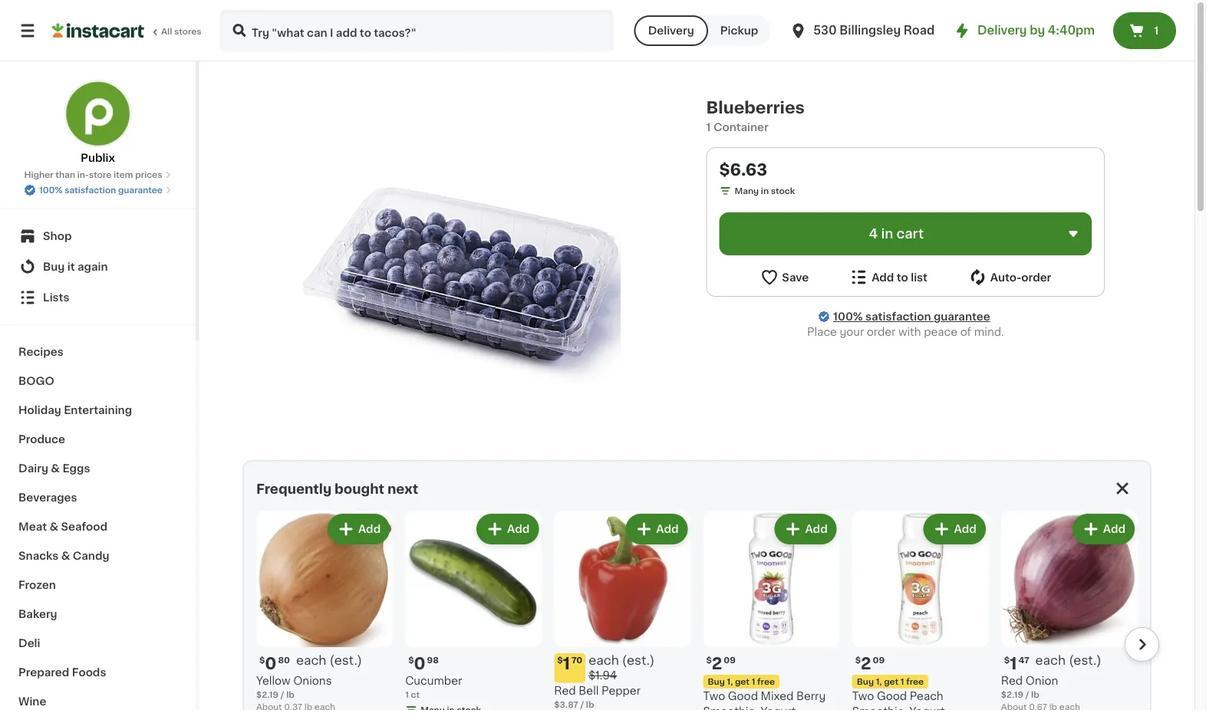Task type: vqa. For each thing, say whether or not it's contained in the screenshot.
the leftmost $2.19
yes



Task type: locate. For each thing, give the bounding box(es) containing it.
4 $ from the left
[[856, 657, 861, 665]]

1 horizontal spatial in
[[882, 228, 894, 241]]

2 add button from the left
[[478, 516, 538, 544]]

beverages link
[[9, 484, 187, 513]]

buy
[[43, 262, 65, 273], [708, 678, 725, 687], [857, 678, 874, 687]]

$ left '47'
[[1005, 657, 1010, 665]]

free up peach
[[907, 678, 924, 687]]

1 vertical spatial guarantee
[[934, 312, 991, 322]]

each
[[296, 655, 327, 667], [589, 655, 619, 667], [1036, 655, 1066, 667]]

1 1, from the left
[[727, 678, 733, 687]]

$2.19 inside yellow onions $2.19 / lb
[[256, 691, 279, 700]]

add for red bell pepper
[[657, 524, 679, 535]]

buy 1, get 1 free up two good mixed berry smoothie, yogurt
[[708, 678, 775, 687]]

1 2 from the left
[[712, 656, 723, 672]]

1 horizontal spatial 0
[[414, 656, 426, 672]]

0 vertical spatial guarantee
[[118, 186, 163, 195]]

1 buy 1, get 1 free from the left
[[708, 678, 775, 687]]

3 (est.) from the left
[[1069, 655, 1102, 667]]

$ 2 09 for two good mixed berry smoothie, yogurt
[[707, 656, 736, 672]]

stock
[[771, 187, 796, 195]]

1 good from the left
[[728, 692, 758, 703]]

each (est.) up onions at bottom
[[296, 655, 362, 667]]

2 horizontal spatial /
[[1026, 691, 1030, 700]]

two left mixed
[[704, 692, 726, 703]]

1 horizontal spatial /
[[581, 701, 584, 709]]

0 horizontal spatial free
[[758, 678, 775, 687]]

publix
[[81, 153, 115, 164]]

0 horizontal spatial lb
[[287, 691, 295, 700]]

(est.) right '47'
[[1069, 655, 1102, 667]]

guarantee down the prices
[[118, 186, 163, 195]]

1 horizontal spatial smoothie,
[[853, 707, 907, 711]]

$ left 80
[[259, 657, 265, 665]]

in right 4
[[882, 228, 894, 241]]

0 horizontal spatial red
[[555, 686, 576, 697]]

get up two good peach smoothie, yogurt
[[884, 678, 899, 687]]

$ 2 09 up two good peach smoothie, yogurt
[[856, 656, 885, 672]]

buy for two good mixed berry smoothie, yogurt
[[708, 678, 725, 687]]

road
[[904, 25, 935, 36]]

dairy
[[18, 464, 48, 474]]

/ inside red onion $2.19 / lb
[[1026, 691, 1030, 700]]

2 horizontal spatial (est.)
[[1069, 655, 1102, 667]]

lb down bell at the left bottom of the page
[[586, 701, 595, 709]]

$ inside $ 1 47
[[1005, 657, 1010, 665]]

yellow onions $2.19 / lb
[[256, 676, 332, 700]]

service type group
[[635, 15, 771, 46]]

1, for two good mixed berry smoothie, yogurt
[[727, 678, 733, 687]]

stores
[[174, 27, 202, 36]]

530 billingsley road button
[[789, 9, 935, 52]]

0 horizontal spatial guarantee
[[118, 186, 163, 195]]

good inside two good peach smoothie, yogurt
[[877, 692, 908, 703]]

1 horizontal spatial good
[[877, 692, 908, 703]]

frozen
[[18, 580, 56, 591]]

$ 1 70 each (est.) $1.94 red bell pepper $3.87 / lb
[[555, 655, 655, 709]]

0 horizontal spatial two
[[704, 692, 726, 703]]

mind.
[[975, 327, 1005, 338]]

100% satisfaction guarantee inside button
[[39, 186, 163, 195]]

0 horizontal spatial smoothie,
[[704, 707, 758, 711]]

each inside $ 1 70 each (est.) $1.94 red bell pepper $3.87 / lb
[[589, 655, 619, 667]]

2 horizontal spatial each
[[1036, 655, 1066, 667]]

buy 1, get 1 free for peach
[[857, 678, 924, 687]]

4 product group from the left
[[704, 511, 840, 711]]

red down $ 1 47
[[1002, 676, 1023, 687]]

1 vertical spatial 100% satisfaction guarantee
[[834, 312, 991, 322]]

2 1, from the left
[[876, 678, 882, 687]]

70
[[572, 657, 583, 665]]

1 inside button
[[1155, 25, 1159, 36]]

1 horizontal spatial get
[[884, 678, 899, 687]]

good left peach
[[877, 692, 908, 703]]

&
[[51, 464, 60, 474], [49, 522, 58, 533], [61, 551, 70, 562]]

None search field
[[220, 9, 615, 52]]

1,
[[727, 678, 733, 687], [876, 678, 882, 687]]

$ for two good mixed berry smoothie, yogurt
[[707, 657, 712, 665]]

recipes link
[[9, 338, 187, 367]]

1 horizontal spatial free
[[907, 678, 924, 687]]

1 $2.19 from the left
[[256, 691, 279, 700]]

47
[[1019, 657, 1030, 665]]

satisfaction down higher than in-store item prices
[[65, 186, 116, 195]]

/ for 0
[[281, 691, 284, 700]]

0 horizontal spatial delivery
[[648, 25, 695, 36]]

1 vertical spatial &
[[49, 522, 58, 533]]

6 add button from the left
[[1075, 516, 1134, 544]]

$ 2 09 up two good mixed berry smoothie, yogurt
[[707, 656, 736, 672]]

than
[[56, 171, 75, 179]]

1 horizontal spatial order
[[1022, 272, 1052, 283]]

lb down 'onion'
[[1032, 691, 1040, 700]]

product group
[[256, 511, 393, 711], [405, 511, 542, 711], [555, 511, 691, 711], [704, 511, 840, 711], [853, 511, 989, 711], [1002, 511, 1138, 711]]

recipes
[[18, 347, 64, 358]]

frequently bought next
[[256, 483, 419, 496]]

2 up two good peach smoothie, yogurt
[[861, 656, 872, 672]]

0 horizontal spatial in
[[761, 187, 769, 195]]

each (est.) inside $1.47 each (estimated) element
[[1036, 655, 1102, 667]]

satisfaction up place your order with peace of mind.
[[866, 312, 932, 322]]

deli
[[18, 639, 40, 649]]

5 add button from the left
[[926, 516, 985, 544]]

& left eggs
[[51, 464, 60, 474]]

0 horizontal spatial buy 1, get 1 free
[[708, 678, 775, 687]]

two inside two good mixed berry smoothie, yogurt
[[704, 692, 726, 703]]

1 horizontal spatial buy
[[708, 678, 725, 687]]

(est.) inside $ 1 70 each (est.) $1.94 red bell pepper $3.87 / lb
[[622, 655, 655, 667]]

0 horizontal spatial satisfaction
[[65, 186, 116, 195]]

2 up two good mixed berry smoothie, yogurt
[[712, 656, 723, 672]]

add button for two good peach smoothie, yogurt
[[926, 516, 985, 544]]

$ 2 09
[[707, 656, 736, 672], [856, 656, 885, 672]]

add button
[[329, 516, 389, 544], [478, 516, 538, 544], [627, 516, 687, 544], [776, 516, 836, 544], [926, 516, 985, 544], [1075, 516, 1134, 544]]

$ 1 47
[[1005, 656, 1030, 672]]

80
[[278, 657, 290, 665]]

each (est.) for 1
[[1036, 655, 1102, 667]]

1 horizontal spatial 09
[[873, 657, 885, 665]]

get
[[735, 678, 750, 687], [884, 678, 899, 687]]

add inside button
[[872, 272, 895, 283]]

in inside field
[[882, 228, 894, 241]]

1 add button from the left
[[329, 516, 389, 544]]

0 horizontal spatial order
[[867, 327, 896, 338]]

2 vertical spatial &
[[61, 551, 70, 562]]

shop
[[43, 231, 72, 242]]

0 vertical spatial order
[[1022, 272, 1052, 283]]

bogo
[[18, 376, 54, 387]]

deli link
[[9, 630, 187, 659]]

cucumber 1 ct
[[405, 676, 462, 700]]

1, up two good mixed berry smoothie, yogurt
[[727, 678, 733, 687]]

guarantee inside "100% satisfaction guarantee" link
[[934, 312, 991, 322]]

1 horizontal spatial two
[[853, 692, 875, 703]]

eggs
[[62, 464, 90, 474]]

100% up your
[[834, 312, 863, 322]]

0 horizontal spatial 0
[[265, 656, 277, 672]]

09 up two good mixed berry smoothie, yogurt
[[724, 657, 736, 665]]

1 horizontal spatial 2
[[861, 656, 872, 672]]

1
[[1155, 25, 1159, 36], [707, 122, 711, 133], [563, 656, 570, 672], [1010, 656, 1017, 672], [752, 678, 756, 687], [901, 678, 905, 687], [405, 691, 409, 700]]

09 for two good peach smoothie, yogurt
[[873, 657, 885, 665]]

1 free from the left
[[758, 678, 775, 687]]

/ down bell at the left bottom of the page
[[581, 701, 584, 709]]

0 horizontal spatial $ 2 09
[[707, 656, 736, 672]]

dairy & eggs
[[18, 464, 90, 474]]

4 in cart field
[[720, 213, 1093, 256]]

100% satisfaction guarantee up with
[[834, 312, 991, 322]]

1 two from the left
[[704, 692, 726, 703]]

delivery inside button
[[648, 25, 695, 36]]

in for 4
[[882, 228, 894, 241]]

/
[[281, 691, 284, 700], [1026, 691, 1030, 700], [581, 701, 584, 709]]

all
[[161, 27, 172, 36]]

$2.19 down $ 1 47
[[1002, 691, 1024, 700]]

0 horizontal spatial (est.)
[[330, 655, 362, 667]]

$2.19
[[256, 691, 279, 700], [1002, 691, 1024, 700]]

guarantee up of
[[934, 312, 991, 322]]

2 each (est.) from the left
[[1036, 655, 1102, 667]]

1 horizontal spatial lb
[[586, 701, 595, 709]]

each up onions at bottom
[[296, 655, 327, 667]]

1 vertical spatial order
[[867, 327, 896, 338]]

/ inside yellow onions $2.19 / lb
[[281, 691, 284, 700]]

$2.19 for 1
[[1002, 691, 1024, 700]]

2 2 from the left
[[861, 656, 872, 672]]

1 horizontal spatial $2.19
[[1002, 691, 1024, 700]]

1 get from the left
[[735, 678, 750, 687]]

0 left 98
[[414, 656, 426, 672]]

get up two good mixed berry smoothie, yogurt
[[735, 678, 750, 687]]

higher than in-store item prices link
[[24, 169, 172, 181]]

2 get from the left
[[884, 678, 899, 687]]

& inside 'link'
[[51, 464, 60, 474]]

2 horizontal spatial lb
[[1032, 691, 1040, 700]]

$6.63
[[720, 162, 768, 178]]

0 horizontal spatial 100%
[[39, 186, 63, 195]]

0 horizontal spatial $2.19
[[256, 691, 279, 700]]

5 product group from the left
[[853, 511, 989, 711]]

add button for red onion
[[1075, 516, 1134, 544]]

0 horizontal spatial each (est.)
[[296, 655, 362, 667]]

each up 'onion'
[[1036, 655, 1066, 667]]

/ down 'onion'
[[1026, 691, 1030, 700]]

add button for cucumber
[[478, 516, 538, 544]]

next
[[388, 483, 419, 496]]

bakery link
[[9, 600, 187, 630]]

3 each from the left
[[1036, 655, 1066, 667]]

good left mixed
[[728, 692, 758, 703]]

(est.) for 0
[[330, 655, 362, 667]]

buy up two good mixed berry smoothie, yogurt
[[708, 678, 725, 687]]

& right meat
[[49, 522, 58, 533]]

2 free from the left
[[907, 678, 924, 687]]

each (est.) up 'onion'
[[1036, 655, 1102, 667]]

5 $ from the left
[[558, 657, 563, 665]]

& for snacks
[[61, 551, 70, 562]]

each up $1.94
[[589, 655, 619, 667]]

2 each from the left
[[589, 655, 619, 667]]

(est.) inside $0.80 each (estimated) element
[[330, 655, 362, 667]]

$ up two good peach smoothie, yogurt
[[856, 657, 861, 665]]

lb inside yellow onions $2.19 / lb
[[287, 691, 295, 700]]

prepared foods
[[18, 668, 106, 679]]

foods
[[72, 668, 106, 679]]

guarantee
[[118, 186, 163, 195], [934, 312, 991, 322]]

section
[[235, 461, 1160, 711]]

cucumber
[[405, 676, 462, 687]]

0 left 80
[[265, 656, 277, 672]]

0 horizontal spatial /
[[281, 691, 284, 700]]

3 add button from the left
[[627, 516, 687, 544]]

100% down higher at left top
[[39, 186, 63, 195]]

delivery left the "pickup"
[[648, 25, 695, 36]]

(est.) up onions at bottom
[[330, 655, 362, 667]]

place
[[808, 327, 837, 338]]

$ for two good peach smoothie, yogurt
[[856, 657, 861, 665]]

2 $ from the left
[[409, 657, 414, 665]]

2 0 from the left
[[414, 656, 426, 672]]

again
[[78, 262, 108, 273]]

0 horizontal spatial good
[[728, 692, 758, 703]]

good for peach
[[877, 692, 908, 703]]

3 product group from the left
[[555, 511, 691, 711]]

delivery inside "link"
[[978, 25, 1028, 36]]

0 horizontal spatial 2
[[712, 656, 723, 672]]

buy left it
[[43, 262, 65, 273]]

1 each from the left
[[296, 655, 327, 667]]

0 vertical spatial satisfaction
[[65, 186, 116, 195]]

lb for 0
[[287, 691, 295, 700]]

delivery
[[978, 25, 1028, 36], [648, 25, 695, 36]]

1 (est.) from the left
[[330, 655, 362, 667]]

0 vertical spatial &
[[51, 464, 60, 474]]

onion
[[1026, 676, 1059, 687]]

3 $ from the left
[[707, 657, 712, 665]]

1 each (est.) from the left
[[296, 655, 362, 667]]

2 horizontal spatial buy
[[857, 678, 874, 687]]

1 horizontal spatial $ 2 09
[[856, 656, 885, 672]]

4 add button from the left
[[776, 516, 836, 544]]

holiday entertaining link
[[9, 396, 187, 425]]

add for cucumber
[[508, 524, 530, 535]]

1 09 from the left
[[724, 657, 736, 665]]

1 horizontal spatial each (est.)
[[1036, 655, 1102, 667]]

with
[[899, 327, 922, 338]]

good inside two good mixed berry smoothie, yogurt
[[728, 692, 758, 703]]

1 horizontal spatial delivery
[[978, 25, 1028, 36]]

lb inside $ 1 70 each (est.) $1.94 red bell pepper $3.87 / lb
[[586, 701, 595, 709]]

item carousel region
[[235, 505, 1160, 711]]

list
[[911, 272, 928, 283]]

0 vertical spatial in
[[761, 187, 769, 195]]

bell
[[579, 686, 599, 697]]

container
[[714, 122, 769, 133]]

place your order with peace of mind.
[[808, 327, 1005, 338]]

1 inside cucumber 1 ct
[[405, 691, 409, 700]]

2 $2.19 from the left
[[1002, 691, 1024, 700]]

meat & seafood
[[18, 522, 107, 533]]

auto-
[[991, 272, 1022, 283]]

order inside button
[[1022, 272, 1052, 283]]

$ left 98
[[409, 657, 414, 665]]

2 smoothie, from the left
[[853, 707, 907, 711]]

0 horizontal spatial 1,
[[727, 678, 733, 687]]

red up $3.87
[[555, 686, 576, 697]]

two for two good peach smoothie, yogurt
[[853, 692, 875, 703]]

lb inside red onion $2.19 / lb
[[1032, 691, 1040, 700]]

$2.19 for 0
[[256, 691, 279, 700]]

2 $ 2 09 from the left
[[856, 656, 885, 672]]

1 horizontal spatial each
[[589, 655, 619, 667]]

buy 1, get 1 free up two good peach smoothie, yogurt
[[857, 678, 924, 687]]

smoothie, inside two good peach smoothie, yogurt
[[853, 707, 907, 711]]

1, up two good peach smoothie, yogurt
[[876, 678, 882, 687]]

1 button
[[1114, 12, 1177, 49]]

& left candy
[[61, 551, 70, 562]]

delivery left by
[[978, 25, 1028, 36]]

100% inside button
[[39, 186, 63, 195]]

publix link
[[64, 80, 132, 166]]

$2.19 inside red onion $2.19 / lb
[[1002, 691, 1024, 700]]

2 (est.) from the left
[[622, 655, 655, 667]]

0 vertical spatial 100% satisfaction guarantee
[[39, 186, 163, 195]]

09 up two good peach smoothie, yogurt
[[873, 657, 885, 665]]

1 smoothie, from the left
[[704, 707, 758, 711]]

$3.87
[[555, 701, 579, 709]]

0 horizontal spatial 100% satisfaction guarantee
[[39, 186, 163, 195]]

add for two good peach smoothie, yogurt
[[955, 524, 977, 535]]

berry
[[797, 692, 826, 703]]

0 for $ 0 98
[[414, 656, 426, 672]]

$2.19 down yellow
[[256, 691, 279, 700]]

prices
[[135, 171, 162, 179]]

/ down yellow
[[281, 691, 284, 700]]

guarantee inside 100% satisfaction guarantee button
[[118, 186, 163, 195]]

good for mixed
[[728, 692, 758, 703]]

two right berry
[[853, 692, 875, 703]]

two inside two good peach smoothie, yogurt
[[853, 692, 875, 703]]

1 horizontal spatial (est.)
[[622, 655, 655, 667]]

get for mixed
[[735, 678, 750, 687]]

red inside $ 1 70 each (est.) $1.94 red bell pepper $3.87 / lb
[[555, 686, 576, 697]]

0 horizontal spatial 09
[[724, 657, 736, 665]]

& for dairy
[[51, 464, 60, 474]]

1 vertical spatial 100%
[[834, 312, 863, 322]]

free up mixed
[[758, 678, 775, 687]]

0 vertical spatial 100%
[[39, 186, 63, 195]]

2 good from the left
[[877, 692, 908, 703]]

1 horizontal spatial red
[[1002, 676, 1023, 687]]

100% satisfaction guarantee down "store"
[[39, 186, 163, 195]]

$ for yellow onions
[[259, 657, 265, 665]]

1 $ 2 09 from the left
[[707, 656, 736, 672]]

2 buy 1, get 1 free from the left
[[857, 678, 924, 687]]

(est.) inside $1.47 each (estimated) element
[[1069, 655, 1102, 667]]

98
[[427, 657, 439, 665]]

1, for two good peach smoothie, yogurt
[[876, 678, 882, 687]]

1 0 from the left
[[265, 656, 277, 672]]

instacart logo image
[[52, 21, 144, 40]]

onions
[[293, 676, 332, 687]]

prepared foods link
[[9, 659, 187, 688]]

2 09 from the left
[[873, 657, 885, 665]]

1 vertical spatial in
[[882, 228, 894, 241]]

$ left 70
[[558, 657, 563, 665]]

1 horizontal spatial buy 1, get 1 free
[[857, 678, 924, 687]]

1 horizontal spatial guarantee
[[934, 312, 991, 322]]

1 horizontal spatial 1,
[[876, 678, 882, 687]]

1 product group from the left
[[256, 511, 393, 711]]

$ inside $ 0 98
[[409, 657, 414, 665]]

buy up two good peach smoothie, yogurt
[[857, 678, 874, 687]]

1 $ from the left
[[259, 657, 265, 665]]

0 horizontal spatial get
[[735, 678, 750, 687]]

smoothie, inside two good mixed berry smoothie, yogurt
[[704, 707, 758, 711]]

$ inside $ 0 80
[[259, 657, 265, 665]]

it
[[67, 262, 75, 273]]

1 vertical spatial satisfaction
[[866, 312, 932, 322]]

530
[[814, 25, 837, 36]]

$1.70 each (estimated) original price: $1.94 element
[[555, 654, 691, 684]]

(est.) up "pepper"
[[622, 655, 655, 667]]

0 horizontal spatial each
[[296, 655, 327, 667]]

lb down yellow
[[287, 691, 295, 700]]

each (est.) inside $0.80 each (estimated) element
[[296, 655, 362, 667]]

$ up two good mixed berry smoothie, yogurt
[[707, 657, 712, 665]]

get for peach
[[884, 678, 899, 687]]

lb for 1
[[1032, 691, 1040, 700]]

buy 1, get 1 free
[[708, 678, 775, 687], [857, 678, 924, 687]]

each (est.)
[[296, 655, 362, 667], [1036, 655, 1102, 667]]

2 two from the left
[[853, 692, 875, 703]]

in left stock
[[761, 187, 769, 195]]

6 $ from the left
[[1005, 657, 1010, 665]]



Task type: describe. For each thing, give the bounding box(es) containing it.
$ 0 80
[[259, 656, 290, 672]]

of
[[961, 327, 972, 338]]

2 for two good peach smoothie, yogurt
[[861, 656, 872, 672]]

in for many
[[761, 187, 769, 195]]

2 product group from the left
[[405, 511, 542, 711]]

$ 2 09 for two good peach smoothie, yogurt
[[856, 656, 885, 672]]

satisfaction inside button
[[65, 186, 116, 195]]

0 for $ 0 80
[[265, 656, 277, 672]]

add for two good mixed berry smoothie, yogurt
[[806, 524, 828, 535]]

4:40pm
[[1048, 25, 1095, 36]]

each for 0
[[296, 655, 327, 667]]

$0.80 each (estimated) element
[[256, 654, 393, 674]]

$ inside $ 1 70 each (est.) $1.94 red bell pepper $3.87 / lb
[[558, 657, 563, 665]]

in-
[[77, 171, 89, 179]]

add for yellow onions
[[358, 524, 381, 535]]

entertaining
[[64, 405, 132, 416]]

add button for red bell pepper
[[627, 516, 687, 544]]

/ inside $ 1 70 each (est.) $1.94 red bell pepper $3.87 / lb
[[581, 701, 584, 709]]

blueberries
[[707, 99, 805, 116]]

auto-order
[[991, 272, 1052, 283]]

higher than in-store item prices
[[24, 171, 162, 179]]

add to list
[[872, 272, 928, 283]]

snacks & candy link
[[9, 542, 187, 571]]

beverages
[[18, 493, 77, 504]]

meat & seafood link
[[9, 513, 187, 542]]

delivery by 4:40pm
[[978, 25, 1095, 36]]

wine
[[18, 697, 46, 708]]

blueberries 1 container
[[707, 99, 805, 133]]

add button for yellow onions
[[329, 516, 389, 544]]

dairy & eggs link
[[9, 454, 187, 484]]

red onion $2.19 / lb
[[1002, 676, 1059, 700]]

prepared
[[18, 668, 69, 679]]

save button
[[760, 268, 809, 287]]

candy
[[73, 551, 109, 562]]

holiday
[[18, 405, 61, 416]]

two good peach smoothie, yogurt
[[853, 692, 965, 711]]

many in stock
[[735, 187, 796, 195]]

peace
[[924, 327, 958, 338]]

many
[[735, 187, 759, 195]]

lists link
[[9, 283, 187, 313]]

snacks & candy
[[18, 551, 109, 562]]

& for meat
[[49, 522, 58, 533]]

cart
[[897, 228, 924, 241]]

bought
[[335, 483, 385, 496]]

item
[[114, 171, 133, 179]]

$1.47 each (estimated) element
[[1002, 654, 1138, 674]]

delivery for delivery by 4:40pm
[[978, 25, 1028, 36]]

1 horizontal spatial satisfaction
[[866, 312, 932, 322]]

pickup
[[721, 25, 759, 36]]

two for two good mixed berry smoothie, yogurt
[[704, 692, 726, 703]]

0 horizontal spatial buy
[[43, 262, 65, 273]]

red inside red onion $2.19 / lb
[[1002, 676, 1023, 687]]

1 horizontal spatial 100%
[[834, 312, 863, 322]]

1 inside $ 1 70 each (est.) $1.94 red bell pepper $3.87 / lb
[[563, 656, 570, 672]]

Search field
[[221, 11, 613, 51]]

higher
[[24, 171, 53, 179]]

6 product group from the left
[[1002, 511, 1138, 711]]

buy 1, get 1 free for mixed
[[708, 678, 775, 687]]

frozen link
[[9, 571, 187, 600]]

mixed
[[761, 692, 794, 703]]

(est.) for 1
[[1069, 655, 1102, 667]]

save
[[783, 272, 809, 283]]

section containing 0
[[235, 461, 1160, 711]]

add button for two good mixed berry smoothie, yogurt
[[776, 516, 836, 544]]

pickup button
[[708, 15, 771, 46]]

holiday entertaining
[[18, 405, 132, 416]]

your
[[840, 327, 865, 338]]

all stores link
[[52, 9, 203, 52]]

auto-order button
[[969, 268, 1052, 287]]

2 for two good mixed berry smoothie, yogurt
[[712, 656, 723, 672]]

shop link
[[9, 221, 187, 252]]

all stores
[[161, 27, 202, 36]]

meat
[[18, 522, 47, 533]]

two good mixed berry smoothie, yogurt
[[704, 692, 826, 711]]

free for mixed
[[758, 678, 775, 687]]

1 inside blueberries 1 container
[[707, 122, 711, 133]]

billingsley
[[840, 25, 901, 36]]

each for 1
[[1036, 655, 1066, 667]]

peach
[[910, 692, 944, 703]]

wine link
[[9, 688, 187, 711]]

blueberries image
[[302, 111, 621, 430]]

$ 0 98
[[409, 656, 439, 672]]

100% satisfaction guarantee button
[[24, 181, 172, 197]]

delivery by 4:40pm link
[[954, 21, 1095, 40]]

by
[[1030, 25, 1046, 36]]

delivery button
[[635, 15, 708, 46]]

bakery
[[18, 610, 57, 620]]

free for peach
[[907, 678, 924, 687]]

each (est.) for 0
[[296, 655, 362, 667]]

ct
[[411, 691, 420, 700]]

4 in cart
[[869, 228, 924, 241]]

buy for two good peach smoothie, yogurt
[[857, 678, 874, 687]]

bogo link
[[9, 367, 187, 396]]

frequently
[[256, 483, 332, 496]]

to
[[897, 272, 909, 283]]

publix logo image
[[64, 80, 132, 147]]

09 for two good mixed berry smoothie, yogurt
[[724, 657, 736, 665]]

snacks
[[18, 551, 59, 562]]

lists
[[43, 292, 69, 303]]

delivery for delivery
[[648, 25, 695, 36]]

4
[[869, 228, 878, 241]]

add to list button
[[850, 268, 928, 287]]

add for red onion
[[1104, 524, 1126, 535]]

$ for red onion
[[1005, 657, 1010, 665]]

produce link
[[9, 425, 187, 454]]

store
[[89, 171, 112, 179]]

buy it again link
[[9, 252, 187, 283]]

produce
[[18, 435, 65, 445]]

yellow
[[256, 676, 291, 687]]

/ for 1
[[1026, 691, 1030, 700]]

pepper
[[602, 686, 641, 697]]

1 horizontal spatial 100% satisfaction guarantee
[[834, 312, 991, 322]]



